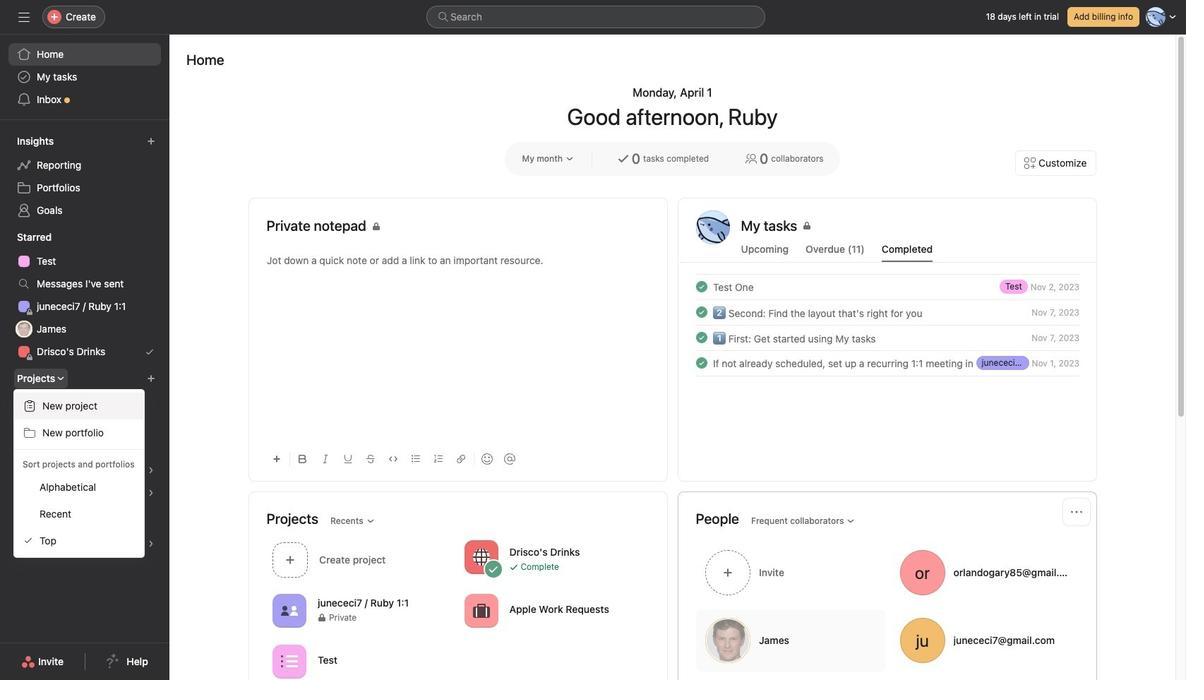 Task type: describe. For each thing, give the bounding box(es) containing it.
1 completed checkbox from the top
[[693, 304, 710, 321]]

underline image
[[344, 455, 352, 463]]

strikethrough image
[[366, 455, 375, 463]]

4 completed image from the top
[[693, 355, 710, 371]]

new insights image
[[147, 137, 155, 145]]

2 list item from the top
[[679, 299, 1096, 325]]

1 completed image from the top
[[693, 278, 710, 295]]

2 completed checkbox from the top
[[693, 329, 710, 346]]

actions image
[[1071, 506, 1082, 518]]

numbered list image
[[434, 455, 442, 463]]

emoji image
[[481, 453, 493, 465]]

list image
[[281, 653, 298, 670]]

global element
[[0, 35, 169, 119]]

new project or portfolio image
[[147, 374, 155, 383]]

view profile image
[[696, 210, 730, 244]]

3 completed image from the top
[[693, 329, 710, 346]]

at mention image
[[504, 453, 515, 465]]

people image
[[281, 602, 298, 619]]

italics image
[[321, 455, 329, 463]]

briefcase image
[[472, 602, 489, 619]]

starred element
[[0, 225, 169, 366]]

link image
[[457, 455, 465, 463]]



Task type: vqa. For each thing, say whether or not it's contained in the screenshot.
Collapse task list for this section image to the top
no



Task type: locate. For each thing, give the bounding box(es) containing it.
teams element
[[0, 507, 169, 558]]

Completed checkbox
[[693, 278, 710, 295], [693, 329, 710, 346]]

insert an object image
[[272, 455, 281, 463]]

globe image
[[472, 548, 489, 565]]

1 vertical spatial completed checkbox
[[693, 329, 710, 346]]

see details, my first portfolio image
[[147, 466, 155, 475]]

2 completed image from the top
[[693, 304, 710, 321]]

bold image
[[298, 455, 307, 463]]

0 vertical spatial completed checkbox
[[693, 278, 710, 295]]

Completed checkbox
[[693, 304, 710, 321], [693, 355, 710, 371]]

projects element
[[0, 366, 169, 507]]

1 list item from the top
[[679, 274, 1096, 299]]

bulleted list image
[[411, 455, 420, 463]]

code image
[[389, 455, 397, 463]]

insights element
[[0, 129, 169, 225]]

0 vertical spatial completed checkbox
[[693, 304, 710, 321]]

completed image
[[693, 278, 710, 295], [693, 304, 710, 321], [693, 329, 710, 346], [693, 355, 710, 371]]

menu item
[[14, 393, 144, 419]]

3 list item from the top
[[679, 325, 1096, 350]]

list box
[[427, 6, 766, 28]]

toolbar
[[267, 443, 649, 475]]

collapse section image
[[1, 514, 13, 525]]

see details, cucomber image
[[147, 489, 155, 497]]

4 list item from the top
[[679, 350, 1096, 376]]

hide sidebar image
[[18, 11, 30, 23]]

list item
[[679, 274, 1096, 299], [679, 299, 1096, 325], [679, 325, 1096, 350], [679, 350, 1096, 376]]

1 completed checkbox from the top
[[693, 278, 710, 295]]

see details, my workspace image
[[147, 540, 155, 548]]

2 completed checkbox from the top
[[693, 355, 710, 371]]

1 vertical spatial completed checkbox
[[693, 355, 710, 371]]



